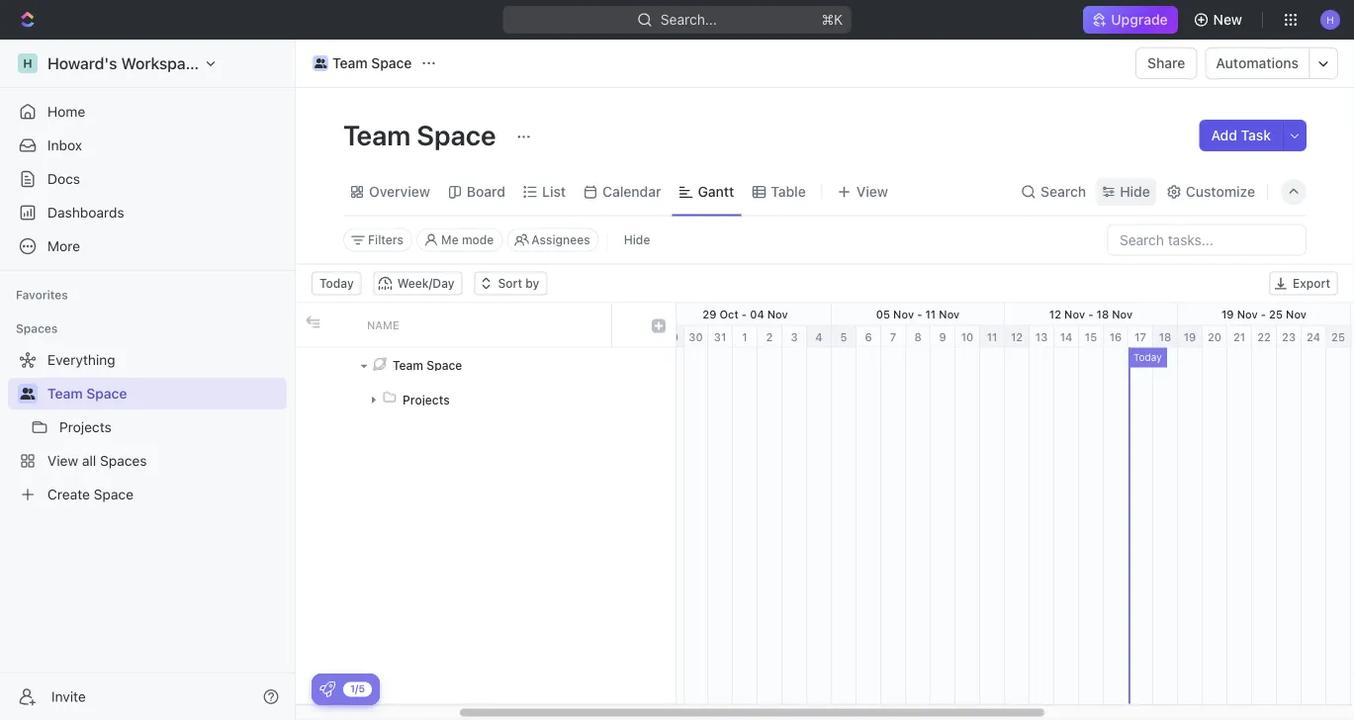Task type: describe. For each thing, give the bounding box(es) containing it.
calendar
[[602, 183, 661, 200]]

h inside sidebar navigation
[[23, 56, 32, 70]]

team space up overview
[[343, 118, 502, 151]]

19 element
[[1178, 326, 1203, 348]]

search button
[[1015, 178, 1092, 206]]

list
[[542, 183, 566, 200]]

team space - 0.00% row
[[296, 348, 676, 382]]

11 element
[[980, 326, 1005, 348]]

19 nov - 25 nov element
[[1178, 303, 1351, 325]]

04
[[750, 308, 764, 320]]

howard's
[[47, 54, 117, 73]]

gantt
[[698, 183, 734, 200]]

view for view all spaces
[[47, 452, 78, 469]]

customize
[[1186, 183, 1255, 200]]

- for 11
[[917, 308, 922, 320]]

6
[[865, 330, 872, 343]]

7 nov from the left
[[1286, 308, 1307, 320]]

assignees button
[[507, 228, 599, 252]]

me
[[441, 233, 459, 247]]

add
[[1211, 127, 1237, 143]]

6 nov from the left
[[1237, 308, 1258, 320]]

20 element
[[1203, 326, 1227, 348]]

0 vertical spatial spaces
[[16, 321, 58, 335]]

projects link
[[59, 411, 283, 443]]

1
[[742, 330, 747, 343]]

view button
[[831, 178, 895, 206]]

1 horizontal spatial team space link
[[308, 51, 417, 75]]

sidebar navigation
[[0, 40, 300, 720]]

15
[[1085, 330, 1097, 343]]

21
[[1233, 330, 1245, 343]]

new
[[1213, 11, 1242, 28]]

home
[[47, 103, 85, 120]]

workspace
[[121, 54, 203, 73]]

1 column header from the left
[[296, 303, 325, 347]]

filters button
[[343, 228, 412, 252]]

29 oct - 04 nov element
[[660, 303, 832, 325]]

view all spaces link
[[8, 445, 283, 477]]

space down the everything
[[86, 385, 127, 402]]

overview
[[369, 183, 430, 200]]

8
[[914, 330, 921, 343]]

favorites
[[16, 288, 68, 302]]

19 nov - 25 nov
[[1221, 308, 1307, 320]]

- for 04
[[742, 308, 747, 320]]

18 inside 18 element
[[1159, 330, 1171, 343]]

everything
[[47, 352, 115, 368]]

upgrade link
[[1083, 6, 1178, 34]]

7
[[890, 330, 896, 343]]

week/day
[[397, 276, 454, 290]]

19 for 19
[[1184, 330, 1196, 343]]

share
[[1147, 55, 1185, 71]]

14
[[1060, 330, 1072, 343]]

14 element
[[1054, 326, 1079, 348]]

oct
[[719, 308, 739, 320]]

hide button
[[616, 228, 658, 252]]

05
[[876, 308, 890, 320]]

23 element
[[1277, 326, 1302, 348]]

board link
[[463, 178, 505, 206]]

12 nov - 18 nov element
[[1005, 303, 1178, 325]]

18 element
[[1153, 326, 1178, 348]]

3 column header from the left
[[612, 303, 642, 347]]

projects inside sidebar navigation
[[59, 419, 112, 435]]

space inside cell
[[427, 358, 462, 372]]

team inside team space cell
[[393, 358, 423, 372]]

12 nov - 18 nov
[[1049, 308, 1133, 320]]

5 nov from the left
[[1112, 308, 1133, 320]]

automations button
[[1206, 48, 1309, 78]]

overview link
[[365, 178, 430, 206]]

22
[[1257, 330, 1271, 343]]

sort by
[[498, 276, 539, 290]]

home link
[[8, 96, 287, 128]]

add task button
[[1199, 120, 1283, 151]]

add task
[[1211, 127, 1271, 143]]

howard's workspace
[[47, 54, 203, 73]]

hide inside hide dropdown button
[[1120, 183, 1150, 200]]

4 nov from the left
[[1064, 308, 1085, 320]]

10 element
[[955, 326, 980, 348]]

17 element
[[1129, 326, 1153, 348]]

4
[[815, 330, 823, 343]]

task
[[1241, 127, 1271, 143]]

tree grid containing team space
[[296, 303, 676, 704]]

26 nov - 02 dec element
[[1351, 303, 1354, 325]]

⌘k
[[822, 11, 843, 28]]

11 inside the 05 nov - 11 nov "element"
[[925, 308, 936, 320]]

name
[[367, 318, 399, 331]]

search...
[[661, 11, 717, 28]]

hide inside hide button
[[624, 233, 650, 247]]

docs link
[[8, 163, 287, 195]]

table link
[[767, 178, 806, 206]]

4 column header from the left
[[642, 303, 676, 347]]

export
[[1293, 276, 1330, 290]]

1 nov from the left
[[767, 308, 788, 320]]

16 element
[[1104, 326, 1129, 348]]

10
[[961, 330, 974, 343]]

0 vertical spatial 25
[[1269, 308, 1283, 320]]

projects inside cell
[[403, 393, 450, 407]]

automations
[[1216, 55, 1299, 71]]

by
[[525, 276, 539, 290]]

05 nov - 11 nov element
[[832, 303, 1005, 325]]

all
[[82, 452, 96, 469]]

more button
[[8, 230, 287, 262]]

29 oct - 04 nov
[[702, 308, 788, 320]]

onboarding checklist button image
[[319, 681, 335, 697]]

favorites button
[[8, 283, 76, 307]]

view for view
[[856, 183, 888, 200]]



Task type: locate. For each thing, give the bounding box(es) containing it.
nov
[[767, 308, 788, 320], [893, 308, 914, 320], [939, 308, 960, 320], [1064, 308, 1085, 320], [1112, 308, 1133, 320], [1237, 308, 1258, 320], [1286, 308, 1307, 320]]

0 horizontal spatial projects
[[59, 419, 112, 435]]

19 for 19 nov - 25 nov
[[1221, 308, 1234, 320]]

tree containing everything
[[8, 344, 287, 510]]

0 vertical spatial view
[[856, 183, 888, 200]]

team space
[[332, 55, 412, 71], [343, 118, 502, 151], [393, 358, 462, 372], [47, 385, 127, 402]]

me mode
[[441, 233, 494, 247]]

1 vertical spatial 25
[[1331, 330, 1345, 343]]

0 vertical spatial 18
[[1096, 308, 1109, 320]]

12 right 11 element
[[1011, 330, 1023, 343]]

1 vertical spatial today
[[1133, 352, 1162, 363]]

space right user group image
[[371, 55, 412, 71]]

user group image
[[20, 388, 35, 400]]

today inside button
[[319, 276, 354, 290]]

31
[[714, 330, 726, 343]]

team space down the everything
[[47, 385, 127, 402]]

spaces
[[16, 321, 58, 335], [100, 452, 147, 469]]

11 inside 11 element
[[987, 330, 997, 343]]

space up board link
[[417, 118, 496, 151]]

space down view all spaces
[[94, 486, 134, 502]]

team down name
[[393, 358, 423, 372]]

 image for first column header from the left
[[306, 315, 320, 329]]

new button
[[1186, 4, 1254, 36]]

team down the everything
[[47, 385, 83, 402]]

 image
[[306, 315, 320, 329], [652, 319, 666, 333]]

13 element
[[1030, 326, 1054, 348]]

1 horizontal spatial today
[[1133, 352, 1162, 363]]

17
[[1135, 330, 1146, 343]]

sort by button
[[474, 271, 547, 295]]

today
[[319, 276, 354, 290], [1133, 352, 1162, 363]]

1 horizontal spatial 25
[[1331, 330, 1345, 343]]

Search tasks... text field
[[1108, 225, 1306, 255]]

4 - from the left
[[1261, 308, 1266, 320]]

1 vertical spatial 11
[[987, 330, 997, 343]]

1 horizontal spatial 19
[[1221, 308, 1234, 320]]

onboarding checklist button element
[[319, 681, 335, 697]]

19 up 21
[[1221, 308, 1234, 320]]

nov up 9 on the right of the page
[[939, 308, 960, 320]]

team space inside sidebar navigation
[[47, 385, 127, 402]]

1 horizontal spatial  image
[[652, 319, 666, 333]]

22 element
[[1252, 326, 1277, 348]]

29 element
[[660, 326, 684, 348]]

create
[[47, 486, 90, 502]]

16
[[1109, 330, 1122, 343]]

2 column header from the left
[[325, 303, 355, 347]]

30 element
[[684, 326, 708, 348]]

tree grid
[[296, 303, 676, 704]]

h inside dropdown button
[[1327, 14, 1334, 25]]

1 vertical spatial spaces
[[100, 452, 147, 469]]

1 horizontal spatial 11
[[987, 330, 997, 343]]

table
[[771, 183, 806, 200]]

1 vertical spatial view
[[47, 452, 78, 469]]

2 - from the left
[[917, 308, 922, 320]]

inbox link
[[8, 130, 287, 161]]

0 vertical spatial 19
[[1221, 308, 1234, 320]]

 image down today button
[[306, 315, 320, 329]]

1 vertical spatial 12
[[1011, 330, 1023, 343]]

29
[[702, 308, 716, 320], [665, 330, 679, 343]]

export button
[[1269, 271, 1338, 295]]

create space link
[[8, 479, 283, 510]]

today down the filters dropdown button
[[319, 276, 354, 290]]

1 horizontal spatial h
[[1327, 14, 1334, 25]]

3 nov from the left
[[939, 308, 960, 320]]

sort by button
[[474, 271, 547, 295]]

upgrade
[[1111, 11, 1168, 28]]

1 vertical spatial 19
[[1184, 330, 1196, 343]]

inbox
[[47, 137, 82, 153]]

29 left the 30
[[665, 330, 679, 343]]

projects down team space cell
[[403, 393, 450, 407]]

name column header
[[355, 303, 612, 347]]

create space
[[47, 486, 134, 502]]

19 right 18 element
[[1184, 330, 1196, 343]]

24
[[1307, 330, 1320, 343]]

21 element
[[1227, 326, 1252, 348]]

- up 22
[[1261, 308, 1266, 320]]

1 horizontal spatial hide
[[1120, 183, 1150, 200]]

team space down name
[[393, 358, 462, 372]]

18
[[1096, 308, 1109, 320], [1159, 330, 1171, 343]]

team space right user group image
[[332, 55, 412, 71]]

1 vertical spatial 18
[[1159, 330, 1171, 343]]

nov right 05
[[893, 308, 914, 320]]

spaces right all
[[100, 452, 147, 469]]

view right table
[[856, 183, 888, 200]]

- up 8
[[917, 308, 922, 320]]

1 vertical spatial hide
[[624, 233, 650, 247]]

team
[[332, 55, 368, 71], [343, 118, 411, 151], [393, 358, 423, 372], [47, 385, 83, 402]]

nov up 21 element
[[1237, 308, 1258, 320]]

26 element
[[1351, 326, 1354, 348]]

calendar link
[[598, 178, 661, 206]]

1 vertical spatial 29
[[665, 330, 679, 343]]

0 vertical spatial 11
[[925, 308, 936, 320]]

25 up 22 element
[[1269, 308, 1283, 320]]

- for 18
[[1088, 308, 1093, 320]]

29 left the 'oct'
[[702, 308, 716, 320]]

column header
[[296, 303, 325, 347], [325, 303, 355, 347], [612, 303, 642, 347], [642, 303, 676, 347]]

12 for 12 nov - 18 nov
[[1049, 308, 1061, 320]]

9
[[939, 330, 946, 343]]

user group image
[[314, 58, 327, 68]]

share button
[[1136, 47, 1197, 79]]

space up projects cell
[[427, 358, 462, 372]]

0 vertical spatial 12
[[1049, 308, 1061, 320]]

- up 15
[[1088, 308, 1093, 320]]

- inside "element"
[[917, 308, 922, 320]]

invite
[[51, 688, 86, 705]]

0 horizontal spatial team space link
[[47, 378, 283, 409]]

1 horizontal spatial projects
[[403, 393, 450, 407]]

week/day button
[[374, 271, 462, 295]]

30
[[689, 330, 703, 343]]

team space inside cell
[[393, 358, 462, 372]]

dashboards link
[[8, 197, 287, 228]]

list link
[[538, 178, 566, 206]]

1 horizontal spatial view
[[856, 183, 888, 200]]

29 for 29 oct - 04 nov
[[702, 308, 716, 320]]

board
[[467, 183, 505, 200]]

11
[[925, 308, 936, 320], [987, 330, 997, 343]]

0 vertical spatial 29
[[702, 308, 716, 320]]

0 horizontal spatial  image
[[306, 315, 320, 329]]

team inside sidebar navigation
[[47, 385, 83, 402]]

- left the 04
[[742, 308, 747, 320]]

18 inside 12 nov - 18 nov element
[[1096, 308, 1109, 320]]

view button
[[831, 169, 895, 215]]

 image for 1st column header from right
[[652, 319, 666, 333]]

1 horizontal spatial 29
[[702, 308, 716, 320]]

view left all
[[47, 452, 78, 469]]

hide button
[[1096, 178, 1156, 206]]

5
[[840, 330, 847, 343]]

projects
[[403, 393, 450, 407], [59, 419, 112, 435]]

projects up all
[[59, 419, 112, 435]]

0 horizontal spatial 18
[[1096, 308, 1109, 320]]

31 element
[[708, 326, 733, 348]]

0 vertical spatial today
[[319, 276, 354, 290]]

team up overview link at the left top of the page
[[343, 118, 411, 151]]

 image left the 30
[[652, 319, 666, 333]]

spaces down the favorites in the top of the page
[[16, 321, 58, 335]]

0 horizontal spatial 12
[[1011, 330, 1023, 343]]

0 horizontal spatial spaces
[[16, 321, 58, 335]]

team space cell
[[355, 348, 612, 382]]

everything link
[[8, 344, 283, 376]]

1 vertical spatial h
[[23, 56, 32, 70]]

search
[[1041, 183, 1086, 200]]

3
[[791, 330, 798, 343]]

- for 25
[[1261, 308, 1266, 320]]

29 for 29
[[665, 330, 679, 343]]

dashboards
[[47, 204, 124, 221]]

today down 17 element
[[1133, 352, 1162, 363]]

view all spaces
[[47, 452, 147, 469]]

23
[[1282, 330, 1296, 343]]

0 horizontal spatial view
[[47, 452, 78, 469]]

me mode button
[[416, 228, 503, 252]]

2 nov from the left
[[893, 308, 914, 320]]

view inside button
[[856, 183, 888, 200]]

projects cell
[[355, 382, 612, 417]]

row group containing team space
[[296, 348, 676, 704]]

mode
[[462, 233, 494, 247]]

1 vertical spatial team space link
[[47, 378, 283, 409]]

space
[[371, 55, 412, 71], [417, 118, 496, 151], [427, 358, 462, 372], [86, 385, 127, 402], [94, 486, 134, 502]]

docs
[[47, 171, 80, 187]]

1 vertical spatial projects
[[59, 419, 112, 435]]

1 horizontal spatial spaces
[[100, 452, 147, 469]]

1 horizontal spatial 12
[[1049, 308, 1061, 320]]

name row
[[296, 303, 676, 348]]

3 - from the left
[[1088, 308, 1093, 320]]

25 element
[[1326, 326, 1351, 348]]

filters
[[368, 233, 404, 247]]

nov up '16' element
[[1112, 308, 1133, 320]]

nov right the 04
[[767, 308, 788, 320]]

week/day button
[[374, 271, 462, 295]]

18 right 17 element
[[1159, 330, 1171, 343]]

24 element
[[1302, 326, 1326, 348]]

view inside sidebar navigation
[[47, 452, 78, 469]]

15 element
[[1079, 326, 1104, 348]]

row group
[[296, 348, 676, 704]]

0 horizontal spatial 25
[[1269, 308, 1283, 320]]

nov up 23 element
[[1286, 308, 1307, 320]]

12
[[1049, 308, 1061, 320], [1011, 330, 1023, 343]]

18 up 15 element
[[1096, 308, 1109, 320]]

0 horizontal spatial 11
[[925, 308, 936, 320]]

0 horizontal spatial hide
[[624, 233, 650, 247]]

nov up 14 element
[[1064, 308, 1085, 320]]

h button
[[1314, 4, 1346, 36]]

team space link
[[308, 51, 417, 75], [47, 378, 283, 409]]

today button
[[312, 271, 362, 295]]

hide right search
[[1120, 183, 1150, 200]]

more
[[47, 238, 80, 254]]

team right user group image
[[332, 55, 368, 71]]

howard's workspace, , element
[[18, 53, 38, 73]]

12 up 14
[[1049, 308, 1061, 320]]

tree
[[8, 344, 287, 510]]

projects - 0.00% row
[[296, 382, 676, 417]]

12 element
[[1005, 326, 1030, 348]]

1 - from the left
[[742, 308, 747, 320]]

1 horizontal spatial 18
[[1159, 330, 1171, 343]]

0 vertical spatial h
[[1327, 14, 1334, 25]]

2
[[766, 330, 773, 343]]

0 vertical spatial team space link
[[308, 51, 417, 75]]

gantt link
[[694, 178, 734, 206]]

20
[[1208, 330, 1222, 343]]

0 horizontal spatial 29
[[665, 330, 679, 343]]

hide down calendar
[[624, 233, 650, 247]]

tree inside sidebar navigation
[[8, 344, 287, 510]]

19
[[1221, 308, 1234, 320], [1184, 330, 1196, 343]]

25 left 26 element in the right of the page
[[1331, 330, 1345, 343]]

1/5
[[350, 683, 365, 694]]

13
[[1035, 330, 1048, 343]]

team space link inside sidebar navigation
[[47, 378, 283, 409]]

hide
[[1120, 183, 1150, 200], [624, 233, 650, 247]]

12 for 12
[[1011, 330, 1023, 343]]

0 horizontal spatial 19
[[1184, 330, 1196, 343]]

0 vertical spatial hide
[[1120, 183, 1150, 200]]

0 horizontal spatial today
[[319, 276, 354, 290]]

0 vertical spatial projects
[[403, 393, 450, 407]]

sort
[[498, 276, 522, 290]]

0 horizontal spatial h
[[23, 56, 32, 70]]



Task type: vqa. For each thing, say whether or not it's contained in the screenshot.
Jeremy Miller's Workspace Jeremy
no



